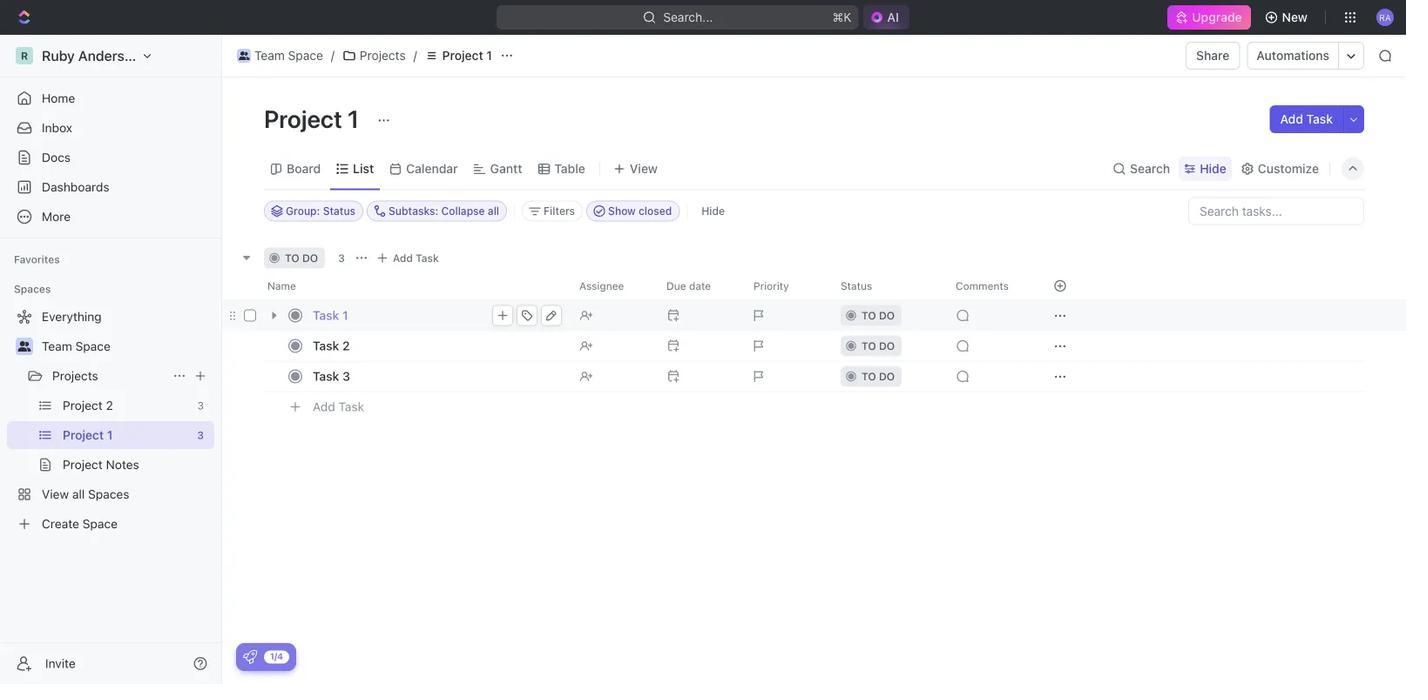 Task type: vqa. For each thing, say whether or not it's contained in the screenshot.
‎Task in 'link'
yes



Task type: locate. For each thing, give the bounding box(es) containing it.
gantt link
[[487, 157, 522, 181]]

/
[[331, 48, 335, 63], [414, 48, 417, 63]]

add task up name dropdown button
[[393, 252, 439, 264]]

1 vertical spatial add task
[[393, 252, 439, 264]]

1 horizontal spatial all
[[488, 205, 499, 217]]

create space
[[42, 517, 118, 532]]

spaces inside tree
[[88, 488, 129, 502]]

add down task 3
[[313, 400, 335, 415]]

2
[[343, 339, 350, 353], [106, 399, 113, 413]]

view inside button
[[630, 162, 658, 176]]

project
[[442, 48, 483, 63], [264, 104, 342, 133], [63, 399, 103, 413], [63, 428, 104, 443], [63, 458, 103, 472]]

board
[[287, 162, 321, 176]]

home
[[42, 91, 75, 105]]

0 horizontal spatial project 1
[[63, 428, 113, 443]]

status right group:
[[323, 205, 356, 217]]

1 horizontal spatial spaces
[[88, 488, 129, 502]]

‎task up ‎task 2
[[313, 309, 339, 323]]

team
[[254, 48, 285, 63], [42, 339, 72, 354]]

0 vertical spatial projects
[[360, 48, 406, 63]]

space right user group icon
[[288, 48, 323, 63]]

0 vertical spatial hide
[[1200, 162, 1227, 176]]

hide button
[[695, 201, 732, 222]]

add task up customize
[[1281, 112, 1333, 126]]

3 right project 2 link
[[197, 400, 204, 412]]

2 vertical spatial add
[[313, 400, 335, 415]]

1 vertical spatial spaces
[[88, 488, 129, 502]]

comments button
[[946, 272, 1033, 300]]

‎task
[[313, 309, 339, 323], [313, 339, 339, 353]]

favorites button
[[7, 249, 67, 270]]

everything
[[42, 310, 102, 324]]

ai
[[888, 10, 899, 24]]

‎task inside ‎task 1 link
[[313, 309, 339, 323]]

2 horizontal spatial add
[[1281, 112, 1304, 126]]

3 to do button from the top
[[831, 361, 946, 393]]

automations
[[1257, 48, 1330, 63]]

notes
[[106, 458, 139, 472]]

add task button up customize
[[1270, 105, 1344, 133]]

1 ‎task from the top
[[313, 309, 339, 323]]

list link
[[350, 157, 374, 181]]

team right user group icon
[[254, 48, 285, 63]]

0 horizontal spatial hide
[[702, 205, 725, 217]]

user group image
[[239, 51, 249, 60]]

tree
[[7, 303, 214, 539]]

2 up project notes
[[106, 399, 113, 413]]

1 vertical spatial projects link
[[52, 363, 166, 390]]

to do
[[285, 252, 318, 264], [862, 310, 895, 322], [862, 340, 895, 353], [862, 371, 895, 383]]

1 vertical spatial view
[[42, 488, 69, 502]]

list
[[353, 162, 374, 176]]

hide right closed
[[702, 205, 725, 217]]

2 vertical spatial project 1
[[63, 428, 113, 443]]

0 vertical spatial spaces
[[14, 283, 51, 295]]

0 vertical spatial all
[[488, 205, 499, 217]]

to do button
[[831, 300, 946, 332], [831, 331, 946, 362], [831, 361, 946, 393]]

task up customize
[[1307, 112, 1333, 126]]

team space down 'everything'
[[42, 339, 111, 354]]

0 horizontal spatial spaces
[[14, 283, 51, 295]]

0 horizontal spatial projects
[[52, 369, 98, 383]]

0 vertical spatial view
[[630, 162, 658, 176]]

0 vertical spatial add task button
[[1270, 105, 1344, 133]]

1 horizontal spatial 2
[[343, 339, 350, 353]]

projects inside tree
[[52, 369, 98, 383]]

add up customize
[[1281, 112, 1304, 126]]

2 to do button from the top
[[831, 331, 946, 362]]

add
[[1281, 112, 1304, 126], [393, 252, 413, 264], [313, 400, 335, 415]]

2 ‎task from the top
[[313, 339, 339, 353]]

1 horizontal spatial status
[[841, 280, 873, 292]]

0 horizontal spatial team space
[[42, 339, 111, 354]]

3 down ‎task 2
[[343, 370, 350, 384]]

2 horizontal spatial add task
[[1281, 112, 1333, 126]]

0 horizontal spatial team space link
[[42, 333, 211, 361]]

team right user group image
[[42, 339, 72, 354]]

spaces up create space link
[[88, 488, 129, 502]]

0 vertical spatial add task
[[1281, 112, 1333, 126]]

projects link
[[338, 45, 410, 66], [52, 363, 166, 390]]

‎task 1
[[313, 309, 348, 323]]

do
[[302, 252, 318, 264], [879, 310, 895, 322], [879, 340, 895, 353], [879, 371, 895, 383]]

name
[[268, 280, 296, 292]]

0 horizontal spatial status
[[323, 205, 356, 217]]

‎task for ‎task 2
[[313, 339, 339, 353]]

0 vertical spatial status
[[323, 205, 356, 217]]

to
[[285, 252, 300, 264], [862, 310, 876, 322], [862, 340, 876, 353], [862, 371, 876, 383]]

all right collapse
[[488, 205, 499, 217]]

status
[[323, 205, 356, 217], [841, 280, 873, 292]]

0 horizontal spatial /
[[331, 48, 335, 63]]

team space inside tree
[[42, 339, 111, 354]]

1 horizontal spatial projects
[[360, 48, 406, 63]]

team inside tree
[[42, 339, 72, 354]]

0 vertical spatial ‎task
[[313, 309, 339, 323]]

add task button up name dropdown button
[[372, 248, 446, 269]]

2 vertical spatial add task
[[313, 400, 364, 415]]

1 vertical spatial project 1 link
[[63, 422, 190, 450]]

1 horizontal spatial project 1
[[264, 104, 365, 133]]

space down view all spaces link
[[83, 517, 118, 532]]

1 inside ‎task 1 link
[[343, 309, 348, 323]]

1 vertical spatial projects
[[52, 369, 98, 383]]

‎task inside ‎task 2 link
[[313, 339, 339, 353]]

task up name dropdown button
[[416, 252, 439, 264]]

1 vertical spatial team
[[42, 339, 72, 354]]

2 up task 3
[[343, 339, 350, 353]]

1 vertical spatial add task button
[[372, 248, 446, 269]]

project 1 inside tree
[[63, 428, 113, 443]]

status right priority dropdown button
[[841, 280, 873, 292]]

1 inside tree
[[107, 428, 113, 443]]

filters button
[[522, 201, 583, 222]]

1 horizontal spatial view
[[630, 162, 658, 176]]

more
[[42, 210, 71, 224]]

1
[[487, 48, 492, 63], [348, 104, 359, 133], [343, 309, 348, 323], [107, 428, 113, 443]]

1 horizontal spatial team space
[[254, 48, 323, 63]]

do for to do dropdown button associated with ‎task 2
[[879, 340, 895, 353]]

0 horizontal spatial 2
[[106, 399, 113, 413]]

0 vertical spatial projects link
[[338, 45, 410, 66]]

customize button
[[1236, 157, 1325, 181]]

customize
[[1258, 162, 1319, 176]]

1 horizontal spatial projects link
[[338, 45, 410, 66]]

to do button for ‎task 2
[[831, 331, 946, 362]]

2 horizontal spatial project 1
[[442, 48, 492, 63]]

hide right search
[[1200, 162, 1227, 176]]

1 vertical spatial project 1
[[264, 104, 365, 133]]

1 vertical spatial hide
[[702, 205, 725, 217]]

1 horizontal spatial project 1 link
[[421, 45, 497, 66]]

Search tasks... text field
[[1190, 198, 1364, 224]]

‎task 1 link
[[309, 303, 566, 329]]

0 vertical spatial add
[[1281, 112, 1304, 126]]

view up create
[[42, 488, 69, 502]]

home link
[[7, 85, 214, 112]]

space
[[288, 48, 323, 63], [75, 339, 111, 354], [83, 517, 118, 532]]

assignee button
[[569, 272, 656, 300]]

2 vertical spatial add task button
[[305, 397, 371, 418]]

task down ‎task 2
[[313, 370, 339, 384]]

team space right user group icon
[[254, 48, 323, 63]]

onboarding checklist button element
[[243, 651, 257, 665]]

add task button down task 3
[[305, 397, 371, 418]]

3 inside 'task 3' link
[[343, 370, 350, 384]]

1 horizontal spatial hide
[[1200, 162, 1227, 176]]

0 horizontal spatial view
[[42, 488, 69, 502]]

1 vertical spatial status
[[841, 280, 873, 292]]

tree inside sidebar navigation
[[7, 303, 214, 539]]

1/4
[[270, 652, 283, 662]]

dashboards link
[[7, 173, 214, 201]]

space down everything link
[[75, 339, 111, 354]]

spaces
[[14, 283, 51, 295], [88, 488, 129, 502]]

0 horizontal spatial add task
[[313, 400, 364, 415]]

1 vertical spatial add
[[393, 252, 413, 264]]

0 vertical spatial team
[[254, 48, 285, 63]]

project 1 link
[[421, 45, 497, 66], [63, 422, 190, 450]]

tree containing everything
[[7, 303, 214, 539]]

all up create space
[[72, 488, 85, 502]]

to do button for task 3
[[831, 361, 946, 393]]

to do for task 3's to do dropdown button
[[862, 371, 895, 383]]

all inside tree
[[72, 488, 85, 502]]

view up show closed
[[630, 162, 658, 176]]

2 inside tree
[[106, 399, 113, 413]]

0 vertical spatial 2
[[343, 339, 350, 353]]

task
[[1307, 112, 1333, 126], [416, 252, 439, 264], [313, 370, 339, 384], [339, 400, 364, 415]]

add up name dropdown button
[[393, 252, 413, 264]]

spaces down favorites
[[14, 283, 51, 295]]

hide inside button
[[702, 205, 725, 217]]

1 vertical spatial ‎task
[[313, 339, 339, 353]]

project 1
[[442, 48, 492, 63], [264, 104, 365, 133], [63, 428, 113, 443]]

0 horizontal spatial projects link
[[52, 363, 166, 390]]

view inside tree
[[42, 488, 69, 502]]

0 horizontal spatial add
[[313, 400, 335, 415]]

ruby andersonn's workspace, , element
[[16, 47, 33, 64]]

2 vertical spatial space
[[83, 517, 118, 532]]

3
[[338, 252, 345, 264], [343, 370, 350, 384], [197, 400, 204, 412], [197, 430, 204, 442]]

0 horizontal spatial team
[[42, 339, 72, 354]]

view button
[[607, 149, 664, 190]]

filters
[[544, 205, 575, 217]]

‎task down ‎task 1
[[313, 339, 339, 353]]

1 horizontal spatial /
[[414, 48, 417, 63]]

add task down task 3
[[313, 400, 364, 415]]

task down task 3
[[339, 400, 364, 415]]

add task
[[1281, 112, 1333, 126], [393, 252, 439, 264], [313, 400, 364, 415]]

0 horizontal spatial all
[[72, 488, 85, 502]]

0 vertical spatial team space link
[[233, 45, 328, 66]]

due
[[667, 280, 686, 292]]

assignee
[[580, 280, 624, 292]]

task 3 link
[[309, 364, 566, 390]]

1 horizontal spatial add task
[[393, 252, 439, 264]]

1 vertical spatial 2
[[106, 399, 113, 413]]

1 vertical spatial all
[[72, 488, 85, 502]]

share
[[1197, 48, 1230, 63]]

0 vertical spatial team space
[[254, 48, 323, 63]]

view all spaces link
[[7, 481, 211, 509]]

1 vertical spatial team space link
[[42, 333, 211, 361]]

1 vertical spatial team space
[[42, 339, 111, 354]]

team space link
[[233, 45, 328, 66], [42, 333, 211, 361]]



Task type: describe. For each thing, give the bounding box(es) containing it.
‎task 2 link
[[309, 334, 566, 359]]

hide inside dropdown button
[[1200, 162, 1227, 176]]

calendar link
[[403, 157, 458, 181]]

r button
[[10, 42, 159, 70]]

show closed
[[608, 205, 672, 217]]

0 horizontal spatial project 1 link
[[63, 422, 190, 450]]

1 horizontal spatial team space link
[[233, 45, 328, 66]]

0 vertical spatial space
[[288, 48, 323, 63]]

collapse
[[441, 205, 485, 217]]

calendar
[[406, 162, 458, 176]]

add for the top add task button
[[1281, 112, 1304, 126]]

ra button
[[1372, 3, 1400, 31]]

table link
[[551, 157, 586, 181]]

r
[[21, 50, 28, 62]]

0 vertical spatial project 1 link
[[421, 45, 497, 66]]

date
[[689, 280, 711, 292]]

view for view
[[630, 162, 658, 176]]

0 vertical spatial project 1
[[442, 48, 492, 63]]

search
[[1130, 162, 1171, 176]]

automations button
[[1248, 43, 1339, 69]]

‎task 2
[[313, 339, 350, 353]]

2 for project 2
[[106, 399, 113, 413]]

project 2 link
[[63, 392, 190, 420]]

more button
[[7, 203, 214, 231]]

closed
[[639, 205, 672, 217]]

to for 1st to do dropdown button
[[862, 310, 876, 322]]

group: status
[[286, 205, 356, 217]]

due date button
[[656, 272, 743, 300]]

priority button
[[743, 272, 831, 300]]

1 / from the left
[[331, 48, 335, 63]]

1 horizontal spatial add
[[393, 252, 413, 264]]

⌘k
[[833, 10, 852, 24]]

new
[[1282, 10, 1308, 24]]

inbox link
[[7, 114, 214, 142]]

2 / from the left
[[414, 48, 417, 63]]

project notes
[[63, 458, 139, 472]]

name button
[[264, 272, 569, 300]]

2 for ‎task 2
[[343, 339, 350, 353]]

show
[[608, 205, 636, 217]]

add for the bottommost add task button
[[313, 400, 335, 415]]

project notes link
[[63, 451, 211, 479]]

search button
[[1108, 157, 1176, 181]]

onboarding checklist button image
[[243, 651, 257, 665]]

3 up "project notes" link
[[197, 430, 204, 442]]

dashboards
[[42, 180, 109, 194]]

board link
[[283, 157, 321, 181]]

share button
[[1186, 42, 1241, 70]]

view all spaces
[[42, 488, 129, 502]]

1 vertical spatial space
[[75, 339, 111, 354]]

hide button
[[1179, 157, 1232, 181]]

to for to do dropdown button associated with ‎task 2
[[862, 340, 876, 353]]

inbox
[[42, 121, 72, 135]]

to do for to do dropdown button associated with ‎task 2
[[862, 340, 895, 353]]

everything link
[[7, 303, 211, 331]]

to for task 3's to do dropdown button
[[862, 371, 876, 383]]

status inside dropdown button
[[841, 280, 873, 292]]

upgrade
[[1193, 10, 1242, 24]]

user group image
[[18, 342, 31, 352]]

invite
[[45, 657, 76, 671]]

ai button
[[863, 5, 910, 30]]

view for view all spaces
[[42, 488, 69, 502]]

upgrade link
[[1168, 5, 1251, 30]]

do for task 3's to do dropdown button
[[879, 371, 895, 383]]

ra
[[1380, 12, 1392, 22]]

status button
[[831, 272, 946, 300]]

new button
[[1258, 3, 1319, 31]]

comments
[[956, 280, 1009, 292]]

sidebar navigation
[[0, 35, 226, 685]]

add task for the top add task button
[[1281, 112, 1333, 126]]

create
[[42, 517, 79, 532]]

project 2
[[63, 399, 113, 413]]

group:
[[286, 205, 320, 217]]

1 to do button from the top
[[831, 300, 946, 332]]

table
[[555, 162, 586, 176]]

add task for the bottommost add task button
[[313, 400, 364, 415]]

create space link
[[7, 511, 211, 539]]

view button
[[607, 157, 664, 181]]

docs link
[[7, 144, 214, 172]]

gantt
[[490, 162, 522, 176]]

due date
[[667, 280, 711, 292]]

team space link inside tree
[[42, 333, 211, 361]]

priority
[[754, 280, 789, 292]]

docs
[[42, 150, 71, 165]]

1 horizontal spatial team
[[254, 48, 285, 63]]

subtasks: collapse all
[[389, 205, 499, 217]]

favorites
[[14, 254, 60, 266]]

do for 1st to do dropdown button
[[879, 310, 895, 322]]

3 down "group: status"
[[338, 252, 345, 264]]

subtasks:
[[389, 205, 439, 217]]

to do for 1st to do dropdown button
[[862, 310, 895, 322]]

show closed button
[[587, 201, 680, 222]]

search...
[[663, 10, 713, 24]]

‎task for ‎task 1
[[313, 309, 339, 323]]

task 3
[[313, 370, 350, 384]]



